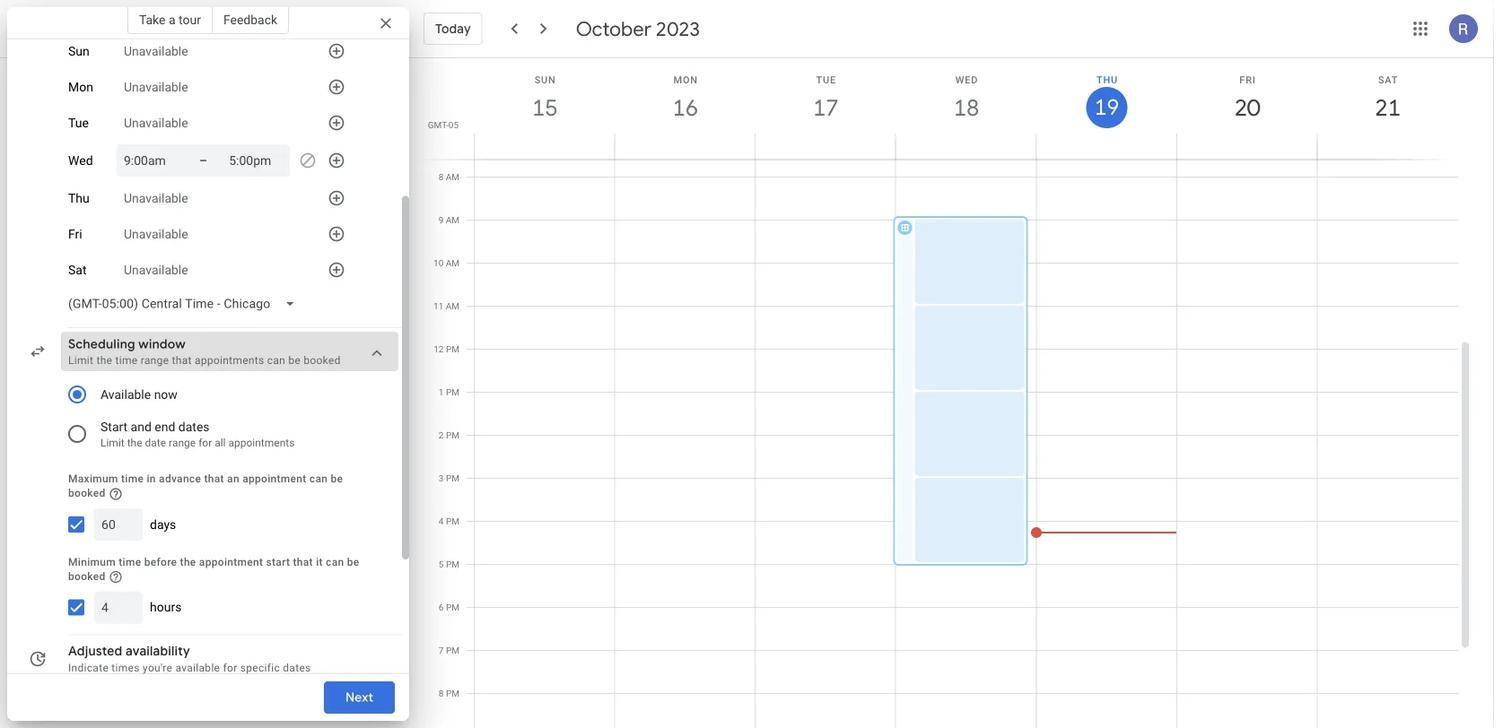 Task type: locate. For each thing, give the bounding box(es) containing it.
1 horizontal spatial mon
[[674, 74, 698, 85]]

0 vertical spatial fri
[[1240, 74, 1256, 85]]

am for 11 am
[[446, 301, 460, 312]]

1 horizontal spatial wed
[[956, 74, 979, 85]]

1 horizontal spatial for
[[223, 662, 237, 675]]

unavailable for mon
[[124, 80, 188, 94]]

sat inside the "sat 21"
[[1379, 74, 1399, 85]]

0 vertical spatial limit
[[68, 355, 94, 367]]

1 horizontal spatial thu
[[1097, 74, 1118, 85]]

take a tour button
[[127, 5, 213, 34]]

feedback button
[[213, 5, 289, 34]]

am
[[446, 172, 460, 183], [446, 215, 460, 226], [446, 258, 460, 269], [446, 301, 460, 312]]

time left before
[[119, 556, 141, 569]]

pm right the 7
[[446, 646, 460, 657]]

dates inside start and end dates limit the date range for all appointments
[[178, 420, 210, 434]]

all
[[215, 437, 226, 450]]

unavailable for sat
[[124, 263, 188, 278]]

1 vertical spatial dates
[[283, 662, 311, 675]]

3
[[439, 474, 444, 484]]

pm right 3
[[446, 474, 460, 484]]

1 unavailable from the top
[[124, 44, 188, 59]]

0 vertical spatial sat
[[1379, 74, 1399, 85]]

can inside minimum time before the appointment start that it can be booked
[[326, 556, 344, 569]]

booked
[[304, 355, 341, 367], [68, 487, 106, 500], [68, 571, 106, 583]]

thu inside thu 19
[[1097, 74, 1118, 85]]

booked inside the scheduling window limit the time range that appointments can be booked
[[304, 355, 341, 367]]

am for 10 am
[[446, 258, 460, 269]]

unavailable for tue
[[124, 116, 188, 130]]

take
[[139, 12, 166, 27]]

october 2023
[[576, 16, 700, 41]]

21 column header
[[1317, 58, 1459, 159]]

1 vertical spatial that
[[204, 473, 224, 486]]

time inside the scheduling window limit the time range that appointments can be booked
[[115, 355, 138, 367]]

fri inside fri 20
[[1240, 74, 1256, 85]]

can for window
[[267, 355, 286, 367]]

0 vertical spatial be
[[288, 355, 301, 367]]

that inside the scheduling window limit the time range that appointments can be booked
[[172, 355, 192, 367]]

pm for 6 pm
[[446, 603, 460, 614]]

limit inside the scheduling window limit the time range that appointments can be booked
[[68, 355, 94, 367]]

the
[[96, 355, 112, 367], [127, 437, 142, 450], [180, 556, 196, 569]]

4 pm from the top
[[446, 474, 460, 484]]

0 vertical spatial can
[[267, 355, 286, 367]]

12 pm
[[434, 344, 460, 355]]

1 vertical spatial appointment
[[199, 556, 263, 569]]

appointment right an
[[242, 473, 307, 486]]

2 vertical spatial be
[[347, 556, 360, 569]]

1 horizontal spatial limit
[[101, 437, 125, 450]]

time
[[115, 355, 138, 367], [121, 473, 144, 486], [119, 556, 141, 569]]

maximum
[[68, 473, 118, 486]]

0 horizontal spatial for
[[198, 437, 212, 450]]

4
[[439, 517, 444, 527]]

Maximum days in advance that an appointment can be booked number field
[[101, 509, 136, 541]]

pm right 5
[[446, 560, 460, 570]]

1 vertical spatial fri
[[68, 227, 82, 242]]

pm right 4
[[446, 517, 460, 527]]

wed inside wed 18
[[956, 74, 979, 85]]

sun inside sun 15
[[535, 74, 556, 85]]

fri
[[1240, 74, 1256, 85], [68, 227, 82, 242]]

that left it
[[293, 556, 313, 569]]

am up 9 am
[[446, 172, 460, 183]]

1 vertical spatial thu
[[68, 191, 90, 206]]

wed
[[956, 74, 979, 85], [68, 153, 93, 168]]

unavailable for sun
[[124, 44, 188, 59]]

0 horizontal spatial sat
[[68, 263, 87, 278]]

that down window
[[172, 355, 192, 367]]

1 horizontal spatial sun
[[535, 74, 556, 85]]

1 vertical spatial for
[[223, 662, 237, 675]]

5 unavailable from the top
[[124, 227, 188, 242]]

0 vertical spatial dates
[[178, 420, 210, 434]]

unavailable
[[124, 44, 188, 59], [124, 80, 188, 94], [124, 116, 188, 130], [124, 191, 188, 206], [124, 227, 188, 242], [124, 263, 188, 278]]

appointments right all
[[228, 437, 295, 450]]

2 vertical spatial the
[[180, 556, 196, 569]]

1 8 from the top
[[439, 172, 444, 183]]

1 vertical spatial can
[[310, 473, 328, 486]]

mon 16
[[672, 74, 698, 123]]

7 pm
[[439, 646, 460, 657]]

wed for wed
[[68, 153, 93, 168]]

0 horizontal spatial fri
[[68, 227, 82, 242]]

the right before
[[180, 556, 196, 569]]

2 pm from the top
[[446, 387, 460, 398]]

maximum time in advance that an appointment can be booked
[[68, 473, 343, 500]]

wed up wednesday, october 18 'element'
[[956, 74, 979, 85]]

option group
[[61, 375, 370, 454]]

scheduling window limit the time range that appointments can be booked
[[68, 337, 341, 367]]

17 column header
[[755, 58, 896, 159]]

limit down scheduling
[[68, 355, 94, 367]]

that for time
[[293, 556, 313, 569]]

1 horizontal spatial dates
[[283, 662, 311, 675]]

thu for thu 19
[[1097, 74, 1118, 85]]

8 down the 7
[[439, 689, 444, 700]]

1 horizontal spatial fri
[[1240, 74, 1256, 85]]

20 column header
[[1177, 58, 1318, 159]]

for inside adjusted availability indicate times you're available for specific dates
[[223, 662, 237, 675]]

minimum time before the appointment start that it can be booked
[[68, 556, 360, 583]]

0 horizontal spatial thu
[[68, 191, 90, 206]]

grid
[[417, 58, 1473, 729]]

0 vertical spatial booked
[[304, 355, 341, 367]]

0 vertical spatial 8
[[439, 172, 444, 183]]

0 vertical spatial for
[[198, 437, 212, 450]]

that inside maximum time in advance that an appointment can be booked
[[204, 473, 224, 486]]

tue inside tue 17
[[816, 74, 837, 85]]

1 horizontal spatial tue
[[816, 74, 837, 85]]

mon inside mon 16
[[674, 74, 698, 85]]

grid containing 15
[[417, 58, 1473, 729]]

for left specific
[[223, 662, 237, 675]]

sat up scheduling
[[68, 263, 87, 278]]

0 horizontal spatial that
[[172, 355, 192, 367]]

window
[[138, 337, 186, 353]]

2 vertical spatial can
[[326, 556, 344, 569]]

that for window
[[172, 355, 192, 367]]

can inside the scheduling window limit the time range that appointments can be booked
[[267, 355, 286, 367]]

range down window
[[141, 355, 169, 367]]

Start time on Wednesdays text field
[[124, 150, 178, 171]]

pm right 1
[[446, 387, 460, 398]]

tour
[[179, 12, 201, 27]]

for left all
[[198, 437, 212, 450]]

available now
[[101, 387, 178, 402]]

9 pm from the top
[[446, 689, 460, 700]]

1 horizontal spatial the
[[127, 437, 142, 450]]

dates right specific
[[283, 662, 311, 675]]

0 vertical spatial sun
[[68, 44, 90, 59]]

dates
[[178, 420, 210, 434], [283, 662, 311, 675]]

next
[[345, 690, 373, 706]]

the down scheduling
[[96, 355, 112, 367]]

1 horizontal spatial be
[[331, 473, 343, 486]]

1 vertical spatial time
[[121, 473, 144, 486]]

3 unavailable from the top
[[124, 116, 188, 130]]

1 vertical spatial wed
[[68, 153, 93, 168]]

pm for 8 pm
[[446, 689, 460, 700]]

2 am from the top
[[446, 215, 460, 226]]

2 vertical spatial booked
[[68, 571, 106, 583]]

0 horizontal spatial tue
[[68, 116, 89, 130]]

None field
[[61, 288, 310, 320]]

limit down start
[[101, 437, 125, 450]]

2 horizontal spatial that
[[293, 556, 313, 569]]

7 pm from the top
[[446, 603, 460, 614]]

fri for fri 20
[[1240, 74, 1256, 85]]

the down and
[[127, 437, 142, 450]]

4 unavailable from the top
[[124, 191, 188, 206]]

pm down 7 pm at left
[[446, 689, 460, 700]]

minimum
[[68, 556, 116, 569]]

be
[[288, 355, 301, 367], [331, 473, 343, 486], [347, 556, 360, 569]]

range inside start and end dates limit the date range for all appointments
[[169, 437, 196, 450]]

0 horizontal spatial limit
[[68, 355, 94, 367]]

1 vertical spatial sun
[[535, 74, 556, 85]]

pm for 2 pm
[[446, 430, 460, 441]]

pm for 12 pm
[[446, 344, 460, 355]]

sat up saturday, october 21 element
[[1379, 74, 1399, 85]]

0 vertical spatial range
[[141, 355, 169, 367]]

dates right the end
[[178, 420, 210, 434]]

be inside the scheduling window limit the time range that appointments can be booked
[[288, 355, 301, 367]]

sun for sun 15
[[535, 74, 556, 85]]

wed left start time on wednesdays text box
[[68, 153, 93, 168]]

1 vertical spatial tue
[[68, 116, 89, 130]]

0 horizontal spatial be
[[288, 355, 301, 367]]

1 vertical spatial 8
[[439, 689, 444, 700]]

pm for 5 pm
[[446, 560, 460, 570]]

be inside maximum time in advance that an appointment can be booked
[[331, 473, 343, 486]]

0 horizontal spatial sun
[[68, 44, 90, 59]]

unavailable for thu
[[124, 191, 188, 206]]

limit inside start and end dates limit the date range for all appointments
[[101, 437, 125, 450]]

1 am from the top
[[446, 172, 460, 183]]

1 horizontal spatial that
[[204, 473, 224, 486]]

0 horizontal spatial dates
[[178, 420, 210, 434]]

appointments up start and end dates limit the date range for all appointments
[[195, 355, 264, 367]]

1 vertical spatial limit
[[101, 437, 125, 450]]

pm right '6'
[[446, 603, 460, 614]]

am right 9
[[446, 215, 460, 226]]

sun
[[68, 44, 90, 59], [535, 74, 556, 85]]

booked inside maximum time in advance that an appointment can be booked
[[68, 487, 106, 500]]

3 am from the top
[[446, 258, 460, 269]]

0 horizontal spatial wed
[[68, 153, 93, 168]]

0 vertical spatial the
[[96, 355, 112, 367]]

mon
[[674, 74, 698, 85], [68, 80, 93, 94]]

8 pm
[[439, 689, 460, 700]]

that left an
[[204, 473, 224, 486]]

1 vertical spatial the
[[127, 437, 142, 450]]

start
[[101, 420, 128, 434]]

appointment left start
[[199, 556, 263, 569]]

8 up 9
[[439, 172, 444, 183]]

6 unavailable from the top
[[124, 263, 188, 278]]

the inside minimum time before the appointment start that it can be booked
[[180, 556, 196, 569]]

10 am
[[434, 258, 460, 269]]

date
[[145, 437, 166, 450]]

appointment inside maximum time in advance that an appointment can be booked
[[242, 473, 307, 486]]

0 vertical spatial appointments
[[195, 355, 264, 367]]

appointment
[[242, 473, 307, 486], [199, 556, 263, 569]]

19 column header
[[1036, 58, 1178, 159]]

2 unavailable from the top
[[124, 80, 188, 94]]

0 vertical spatial thu
[[1097, 74, 1118, 85]]

0 vertical spatial that
[[172, 355, 192, 367]]

tue
[[816, 74, 837, 85], [68, 116, 89, 130]]

0 vertical spatial appointment
[[242, 473, 307, 486]]

4 am from the top
[[446, 301, 460, 312]]

pm
[[446, 344, 460, 355], [446, 387, 460, 398], [446, 430, 460, 441], [446, 474, 460, 484], [446, 517, 460, 527], [446, 560, 460, 570], [446, 603, 460, 614], [446, 646, 460, 657], [446, 689, 460, 700]]

you're
[[143, 662, 173, 675]]

the inside the scheduling window limit the time range that appointments can be booked
[[96, 355, 112, 367]]

saturday, october 21 element
[[1368, 87, 1409, 128]]

1 vertical spatial booked
[[68, 487, 106, 500]]

8 am
[[439, 172, 460, 183]]

1 vertical spatial be
[[331, 473, 343, 486]]

0 vertical spatial time
[[115, 355, 138, 367]]

time for minimum
[[119, 556, 141, 569]]

8 for 8 pm
[[439, 689, 444, 700]]

hours
[[150, 601, 182, 615]]

2 vertical spatial that
[[293, 556, 313, 569]]

that inside minimum time before the appointment start that it can be booked
[[293, 556, 313, 569]]

2
[[439, 430, 444, 441]]

7
[[439, 646, 444, 657]]

5 pm from the top
[[446, 517, 460, 527]]

sat
[[1379, 74, 1399, 85], [68, 263, 87, 278]]

pm right 2
[[446, 430, 460, 441]]

am right "11"
[[446, 301, 460, 312]]

2 vertical spatial time
[[119, 556, 141, 569]]

1 pm from the top
[[446, 344, 460, 355]]

unavailable all day image
[[294, 146, 322, 175]]

pm right 12
[[446, 344, 460, 355]]

am for 8 am
[[446, 172, 460, 183]]

be inside minimum time before the appointment start that it can be booked
[[347, 556, 360, 569]]

time down scheduling
[[115, 355, 138, 367]]

wed 18
[[953, 74, 979, 123]]

18 column header
[[896, 58, 1037, 159]]

time inside maximum time in advance that an appointment can be booked
[[121, 473, 144, 486]]

wed for wed 18
[[956, 74, 979, 85]]

0 horizontal spatial the
[[96, 355, 112, 367]]

it
[[316, 556, 323, 569]]

am right 10
[[446, 258, 460, 269]]

0 vertical spatial tue
[[816, 74, 837, 85]]

range down the end
[[169, 437, 196, 450]]

11
[[434, 301, 444, 312]]

thu
[[1097, 74, 1118, 85], [68, 191, 90, 206]]

mon for mon 16
[[674, 74, 698, 85]]

8
[[439, 172, 444, 183], [439, 689, 444, 700]]

time inside minimum time before the appointment start that it can be booked
[[119, 556, 141, 569]]

2 8 from the top
[[439, 689, 444, 700]]

appointments
[[195, 355, 264, 367], [228, 437, 295, 450]]

3 pm from the top
[[446, 430, 460, 441]]

1 vertical spatial appointments
[[228, 437, 295, 450]]

time left in
[[121, 473, 144, 486]]

0 horizontal spatial mon
[[68, 80, 93, 94]]

dates inside adjusted availability indicate times you're available for specific dates
[[283, 662, 311, 675]]

20
[[1234, 93, 1260, 123]]

1 vertical spatial sat
[[68, 263, 87, 278]]

6 pm from the top
[[446, 560, 460, 570]]

next button
[[324, 677, 395, 720]]

appointments inside the scheduling window limit the time range that appointments can be booked
[[195, 355, 264, 367]]

1 horizontal spatial sat
[[1379, 74, 1399, 85]]

and
[[131, 420, 152, 434]]

2 horizontal spatial the
[[180, 556, 196, 569]]

0 vertical spatial wed
[[956, 74, 979, 85]]

take a tour
[[139, 12, 201, 27]]

1 vertical spatial range
[[169, 437, 196, 450]]

End time on Wednesdays text field
[[229, 150, 283, 171]]

for
[[198, 437, 212, 450], [223, 662, 237, 675]]

2 horizontal spatial be
[[347, 556, 360, 569]]

limit
[[68, 355, 94, 367], [101, 437, 125, 450]]

8 pm from the top
[[446, 646, 460, 657]]

booked inside minimum time before the appointment start that it can be booked
[[68, 571, 106, 583]]

am for 9 am
[[446, 215, 460, 226]]

adjusted availability indicate times you're available for specific dates
[[68, 644, 311, 675]]

17
[[812, 93, 838, 123]]



Task type: describe. For each thing, give the bounding box(es) containing it.
indicate
[[68, 662, 109, 675]]

11 am
[[434, 301, 460, 312]]

unavailable for fri
[[124, 227, 188, 242]]

end
[[155, 420, 175, 434]]

10
[[434, 258, 444, 269]]

6 pm
[[439, 603, 460, 614]]

fri 20
[[1234, 74, 1260, 123]]

available
[[175, 662, 220, 675]]

friday, october 20 element
[[1227, 87, 1268, 128]]

monday, october 16 element
[[665, 87, 706, 128]]

can inside maximum time in advance that an appointment can be booked
[[310, 473, 328, 486]]

tuesday, october 17 element
[[806, 87, 847, 128]]

can for time
[[326, 556, 344, 569]]

thu for thu
[[68, 191, 90, 206]]

booked for window
[[304, 355, 341, 367]]

05
[[449, 119, 459, 130]]

before
[[144, 556, 177, 569]]

gmt-05
[[428, 119, 459, 130]]

now
[[154, 387, 178, 402]]

be for window
[[288, 355, 301, 367]]

in
[[147, 473, 156, 486]]

wednesday, october 18 element
[[946, 87, 987, 128]]

Minimum amount of hours before the start of the appointment that it can be booked number field
[[101, 592, 136, 624]]

4 pm
[[439, 517, 460, 527]]

19
[[1094, 93, 1119, 122]]

2 pm
[[439, 430, 460, 441]]

18
[[953, 93, 978, 123]]

sunday, october 15 element
[[524, 87, 566, 128]]

be for time
[[347, 556, 360, 569]]

8 for 8 am
[[439, 172, 444, 183]]

for inside start and end dates limit the date range for all appointments
[[198, 437, 212, 450]]

pm for 1 pm
[[446, 387, 460, 398]]

available
[[101, 387, 151, 402]]

days
[[150, 517, 176, 532]]

sat for sat
[[68, 263, 87, 278]]

advance
[[159, 473, 201, 486]]

the for window
[[96, 355, 112, 367]]

the for time
[[180, 556, 196, 569]]

9
[[439, 215, 444, 226]]

tue for tue 17
[[816, 74, 837, 85]]

fri for fri
[[68, 227, 82, 242]]

2023
[[656, 16, 700, 41]]

5
[[439, 560, 444, 570]]

appointment inside minimum time before the appointment start that it can be booked
[[199, 556, 263, 569]]

start and end dates limit the date range for all appointments
[[101, 420, 295, 450]]

pm for 7 pm
[[446, 646, 460, 657]]

5 pm
[[439, 560, 460, 570]]

sun for sun
[[68, 44, 90, 59]]

thu 19
[[1094, 74, 1119, 122]]

tue for tue
[[68, 116, 89, 130]]

feedback
[[223, 12, 277, 27]]

option group containing available now
[[61, 375, 370, 454]]

a
[[169, 12, 176, 27]]

21
[[1374, 93, 1400, 123]]

scheduling
[[68, 337, 135, 353]]

tue 17
[[812, 74, 838, 123]]

pm for 3 pm
[[446, 474, 460, 484]]

sun 15
[[531, 74, 557, 123]]

3 pm
[[439, 474, 460, 484]]

today button
[[424, 7, 483, 50]]

an
[[227, 473, 240, 486]]

16
[[672, 93, 697, 123]]

1
[[439, 387, 444, 398]]

sat for sat 21
[[1379, 74, 1399, 85]]

today
[[435, 21, 471, 37]]

gmt-
[[428, 119, 449, 130]]

6
[[439, 603, 444, 614]]

1 pm
[[439, 387, 460, 398]]

time for maximum
[[121, 473, 144, 486]]

15 column header
[[474, 58, 615, 159]]

16 column header
[[614, 58, 756, 159]]

thursday, october 19, today element
[[1087, 87, 1128, 128]]

the inside start and end dates limit the date range for all appointments
[[127, 437, 142, 450]]

october
[[576, 16, 652, 41]]

15
[[531, 93, 557, 123]]

pm for 4 pm
[[446, 517, 460, 527]]

specific
[[240, 662, 280, 675]]

availability
[[126, 644, 190, 660]]

sat 21
[[1374, 74, 1400, 123]]

times
[[112, 662, 140, 675]]

mon for mon
[[68, 80, 93, 94]]

appointments inside start and end dates limit the date range for all appointments
[[228, 437, 295, 450]]

adjusted
[[68, 644, 122, 660]]

9 am
[[439, 215, 460, 226]]

booked for time
[[68, 571, 106, 583]]

–
[[199, 153, 208, 168]]

12
[[434, 344, 444, 355]]

range inside the scheduling window limit the time range that appointments can be booked
[[141, 355, 169, 367]]

start
[[266, 556, 290, 569]]



Task type: vqa. For each thing, say whether or not it's contained in the screenshot.


